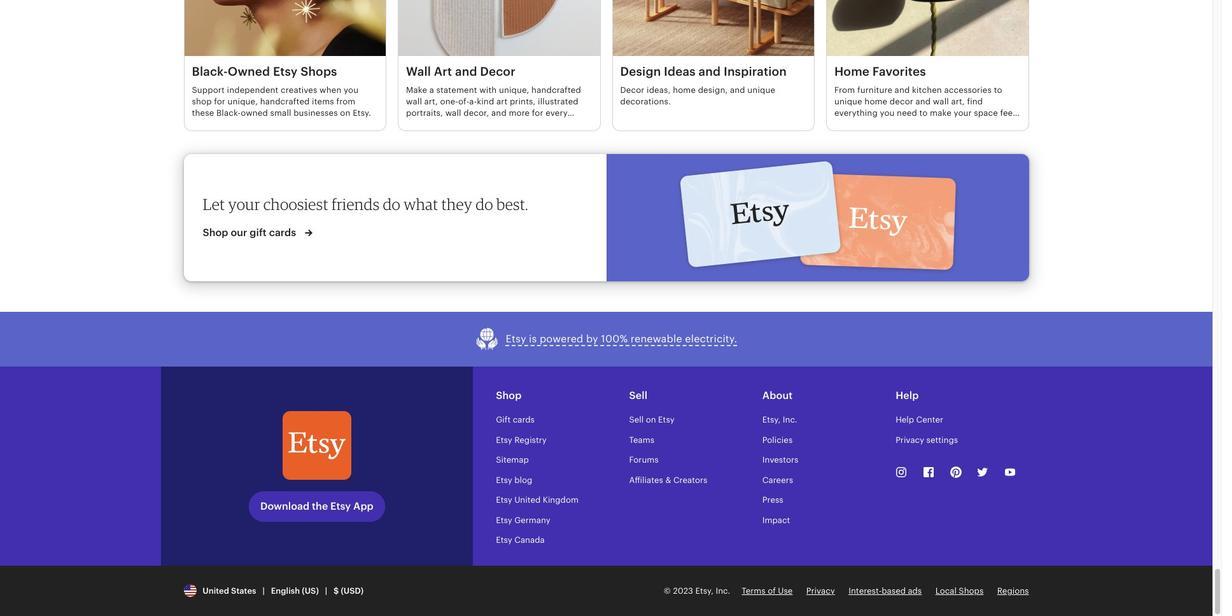 Task type: vqa. For each thing, say whether or not it's contained in the screenshot.
the Shogun table lamp by Mario Botta for Artemide architect design Italy 1980 image
no



Task type: describe. For each thing, give the bounding box(es) containing it.
from
[[336, 97, 356, 106]]

etsy germany link
[[496, 516, 551, 525]]

items
[[312, 97, 334, 106]]

unique, inside make a statement with unique, handcrafted wall art, one-of-a-kind art prints, illustrated portraits, wall decor, and more for every decor style.
[[499, 85, 529, 95]]

etsy up 'creatives'
[[273, 65, 298, 78]]

100%
[[601, 333, 628, 345]]

etsy is powered by 100% renewable electricity. button
[[475, 327, 737, 351]]

press
[[763, 495, 783, 505]]

businesses
[[294, 108, 338, 118]]

affiliates
[[629, 475, 663, 485]]

decor inside the from furniture and kitchen accessories to unique home decor and wall art, find everything you need to make your space feel like home.
[[890, 97, 913, 106]]

©
[[664, 586, 671, 596]]

etsy blog
[[496, 475, 532, 485]]

policies link
[[763, 435, 793, 445]]

etsy for etsy blog
[[496, 475, 512, 485]]

&
[[665, 475, 671, 485]]

settings
[[927, 435, 958, 445]]

etsy blog link
[[496, 475, 532, 485]]

our
[[231, 226, 247, 239]]

on inside the support independent creatives when you shop for unique, handcrafted items from these black-owned small businesses on etsy.
[[340, 108, 350, 118]]

etsy for etsy is powered by 100% renewable electricity.
[[506, 333, 526, 345]]

what
[[404, 195, 438, 214]]

home favorites
[[835, 65, 926, 78]]

let your choosiest friends do what they do best.
[[203, 195, 528, 214]]

download the etsy app link
[[249, 491, 385, 522]]

interest-based ads link
[[849, 586, 922, 596]]

etsy united kingdom link
[[496, 495, 579, 505]]

0 vertical spatial black-
[[192, 65, 228, 78]]

design ideas and inspiration
[[620, 65, 787, 78]]

and inside make a statement with unique, handcrafted wall art, one-of-a-kind art prints, illustrated portraits, wall decor, and more for every decor style.
[[491, 108, 507, 118]]

regions
[[997, 586, 1029, 596]]

privacy settings
[[896, 435, 958, 445]]

sell on etsy
[[629, 415, 675, 425]]

independent
[[227, 85, 279, 95]]

local shops link
[[936, 586, 984, 596]]

download the etsy app
[[260, 500, 374, 512]]

with
[[479, 85, 497, 95]]

powered
[[540, 333, 583, 345]]

(us)
[[302, 586, 319, 596]]

affiliates & creators
[[629, 475, 707, 485]]

united states   |   english (us)   |   $ (usd)
[[198, 586, 364, 596]]

a-
[[469, 97, 477, 106]]

etsy registry
[[496, 435, 547, 445]]

etsy for etsy canada
[[496, 536, 512, 545]]

and down favorites
[[895, 85, 910, 95]]

center
[[916, 415, 943, 425]]

0 horizontal spatial decor
[[480, 65, 516, 78]]

1 do from the left
[[383, 195, 401, 214]]

etsy.
[[353, 108, 371, 118]]

home inside the from furniture and kitchen accessories to unique home decor and wall art, find everything you need to make your space feel like home.
[[865, 97, 888, 106]]

these
[[192, 108, 214, 118]]

sitemap
[[496, 455, 529, 465]]

privacy for privacy settings
[[896, 435, 924, 445]]

terms of use link
[[742, 586, 793, 596]]

blog
[[514, 475, 532, 485]]

forums
[[629, 455, 659, 465]]

like
[[835, 120, 848, 129]]

help center
[[896, 415, 943, 425]]

regions button
[[997, 585, 1029, 597]]

friends
[[332, 195, 380, 214]]

terms
[[742, 586, 766, 596]]

of-
[[458, 97, 469, 106]]

0 horizontal spatial wall
[[406, 97, 422, 106]]

and down kitchen
[[916, 97, 931, 106]]

small
[[270, 108, 291, 118]]

black-owned etsy shops
[[192, 65, 337, 78]]

electricity.
[[685, 333, 737, 345]]

careers
[[763, 475, 793, 485]]

art, inside the from furniture and kitchen accessories to unique home decor and wall art, find everything you need to make your space feel like home.
[[951, 97, 965, 106]]

creators
[[673, 475, 707, 485]]

investors
[[763, 455, 799, 465]]

and inside decor ideas, home design, and unique decorations.
[[730, 85, 745, 95]]

the
[[312, 500, 328, 512]]

support
[[192, 85, 225, 95]]

help center link
[[896, 415, 943, 425]]

(usd)
[[341, 586, 364, 596]]

wall inside the from furniture and kitchen accessories to unique home decor and wall art, find everything you need to make your space feel like home.
[[933, 97, 949, 106]]

space
[[974, 108, 998, 118]]

prints,
[[510, 97, 536, 106]]

1 horizontal spatial to
[[994, 85, 1002, 95]]

black- inside the support independent creatives when you shop for unique, handcrafted items from these black-owned small businesses on etsy.
[[216, 108, 241, 118]]

etsy germany
[[496, 516, 551, 525]]

decor inside make a statement with unique, handcrafted wall art, one-of-a-kind art prints, illustrated portraits, wall decor, and more for every decor style.
[[406, 120, 430, 129]]

decorations.
[[620, 97, 671, 106]]

style.
[[432, 120, 454, 129]]

download
[[260, 500, 310, 512]]

etsy registry link
[[496, 435, 547, 445]]

furniture
[[857, 85, 893, 95]]

1 | from the left
[[263, 586, 265, 596]]

press link
[[763, 495, 783, 505]]

best.
[[497, 195, 528, 214]]

sell for sell on etsy
[[629, 415, 644, 425]]

© 2023 etsy, inc.
[[664, 586, 730, 596]]

0 horizontal spatial etsy,
[[695, 586, 714, 596]]

policies
[[763, 435, 793, 445]]

one-
[[440, 97, 458, 106]]

etsy, inc. link
[[763, 415, 797, 425]]

ideas
[[664, 65, 696, 78]]

shop
[[192, 97, 212, 106]]

1 vertical spatial inc.
[[716, 586, 730, 596]]

sell for sell
[[629, 390, 648, 402]]

decor ideas, home design, and unique decorations.
[[620, 85, 775, 106]]

make
[[930, 108, 952, 118]]

app
[[353, 500, 374, 512]]



Task type: locate. For each thing, give the bounding box(es) containing it.
0 vertical spatial united
[[514, 495, 541, 505]]

1 vertical spatial sell
[[629, 415, 644, 425]]

united down blog on the left of the page
[[514, 495, 541, 505]]

0 vertical spatial on
[[340, 108, 350, 118]]

privacy for the privacy link
[[806, 586, 835, 596]]

design,
[[698, 85, 728, 95]]

1 vertical spatial for
[[532, 108, 543, 118]]

etsy,
[[763, 415, 781, 425], [695, 586, 714, 596]]

1 horizontal spatial etsy,
[[763, 415, 781, 425]]

1 vertical spatial cards
[[513, 415, 535, 425]]

1 horizontal spatial on
[[646, 415, 656, 425]]

etsy left is
[[506, 333, 526, 345]]

make a statement with unique, handcrafted wall art, one-of-a-kind art prints, illustrated portraits, wall decor, and more for every decor style.
[[406, 85, 581, 129]]

black-
[[192, 65, 228, 78], [216, 108, 241, 118]]

wall art and decor
[[406, 65, 516, 78]]

owned
[[228, 65, 270, 78]]

0 horizontal spatial to
[[920, 108, 928, 118]]

home
[[673, 85, 696, 95], [865, 97, 888, 106]]

sell
[[629, 390, 648, 402], [629, 415, 644, 425]]

owned
[[241, 108, 268, 118]]

to
[[994, 85, 1002, 95], [920, 108, 928, 118]]

etsy canada
[[496, 536, 545, 545]]

0 vertical spatial decor
[[890, 97, 913, 106]]

terms of use
[[742, 586, 793, 596]]

etsy down etsy blog
[[496, 495, 512, 505]]

interest-
[[849, 586, 882, 596]]

1 horizontal spatial cards
[[513, 415, 535, 425]]

2 help from the top
[[896, 415, 914, 425]]

1 horizontal spatial shop
[[496, 390, 522, 402]]

1 vertical spatial to
[[920, 108, 928, 118]]

0 horizontal spatial cards
[[269, 226, 296, 239]]

handcrafted inside the support independent creatives when you shop for unique, handcrafted items from these black-owned small businesses on etsy.
[[260, 97, 310, 106]]

inc. left terms
[[716, 586, 730, 596]]

careers link
[[763, 475, 793, 485]]

home down the ideas
[[673, 85, 696, 95]]

1 horizontal spatial |
[[325, 586, 327, 596]]

shop for shop
[[496, 390, 522, 402]]

0 horizontal spatial home
[[673, 85, 696, 95]]

canada
[[514, 536, 545, 545]]

1 vertical spatial united
[[203, 586, 229, 596]]

2 art, from the left
[[951, 97, 965, 106]]

1 vertical spatial unique,
[[228, 97, 258, 106]]

handcrafted inside make a statement with unique, handcrafted wall art, one-of-a-kind art prints, illustrated portraits, wall decor, and more for every decor style.
[[532, 85, 581, 95]]

1 vertical spatial decor
[[620, 85, 645, 95]]

decor,
[[464, 108, 489, 118]]

0 horizontal spatial inc.
[[716, 586, 730, 596]]

to up feel
[[994, 85, 1002, 95]]

choosiest
[[263, 195, 328, 214]]

kind
[[477, 97, 494, 106]]

unique, inside the support independent creatives when you shop for unique, handcrafted items from these black-owned small businesses on etsy.
[[228, 97, 258, 106]]

unique down from
[[835, 97, 862, 106]]

1 horizontal spatial united
[[514, 495, 541, 505]]

etsy is powered by 100% renewable electricity.
[[506, 333, 737, 345]]

etsy
[[273, 65, 298, 78], [506, 333, 526, 345], [658, 415, 675, 425], [496, 435, 512, 445], [496, 475, 512, 485], [496, 495, 512, 505], [330, 500, 351, 512], [496, 516, 512, 525], [496, 536, 512, 545]]

gift cards
[[496, 415, 535, 425]]

registry
[[514, 435, 547, 445]]

0 vertical spatial shops
[[301, 65, 337, 78]]

by
[[586, 333, 598, 345]]

etsy right the
[[330, 500, 351, 512]]

0 horizontal spatial unique,
[[228, 97, 258, 106]]

and up statement
[[455, 65, 477, 78]]

1 vertical spatial privacy
[[806, 586, 835, 596]]

0 vertical spatial shop
[[203, 226, 228, 239]]

and down art
[[491, 108, 507, 118]]

handcrafted up small
[[260, 97, 310, 106]]

0 horizontal spatial |
[[263, 586, 265, 596]]

0 vertical spatial sell
[[629, 390, 648, 402]]

more
[[509, 108, 530, 118]]

etsy, inc.
[[763, 415, 797, 425]]

1 vertical spatial you
[[880, 108, 895, 118]]

inc. up policies link
[[783, 415, 797, 425]]

cards up etsy registry link
[[513, 415, 535, 425]]

inc.
[[783, 415, 797, 425], [716, 586, 730, 596]]

$
[[334, 586, 339, 596]]

1 horizontal spatial do
[[476, 195, 493, 214]]

kingdom
[[543, 495, 579, 505]]

ideas,
[[647, 85, 671, 95]]

sell up teams link
[[629, 415, 644, 425]]

etsy inside button
[[506, 333, 526, 345]]

decor up need
[[890, 97, 913, 106]]

illustrated
[[538, 97, 579, 106]]

teams link
[[629, 435, 654, 445]]

2023
[[673, 586, 693, 596]]

1 vertical spatial handcrafted
[[260, 97, 310, 106]]

unique down inspiration
[[748, 85, 775, 95]]

1 horizontal spatial your
[[954, 108, 972, 118]]

impact link
[[763, 516, 790, 525]]

0 horizontal spatial unique
[[748, 85, 775, 95]]

0 vertical spatial your
[[954, 108, 972, 118]]

etsy, up policies link
[[763, 415, 781, 425]]

1 vertical spatial your
[[228, 195, 260, 214]]

1 horizontal spatial you
[[880, 108, 895, 118]]

1 horizontal spatial for
[[532, 108, 543, 118]]

1 horizontal spatial art,
[[951, 97, 965, 106]]

2 horizontal spatial wall
[[933, 97, 949, 106]]

shops right local
[[959, 586, 984, 596]]

germany
[[514, 516, 551, 525]]

feel
[[1000, 108, 1015, 118]]

teams
[[629, 435, 654, 445]]

your up our
[[228, 195, 260, 214]]

1 vertical spatial home
[[865, 97, 888, 106]]

for down support
[[214, 97, 225, 106]]

etsy for etsy germany
[[496, 516, 512, 525]]

1 vertical spatial unique
[[835, 97, 862, 106]]

0 vertical spatial you
[[344, 85, 359, 95]]

us image
[[184, 584, 196, 597]]

1 sell from the top
[[629, 390, 648, 402]]

creatives
[[281, 85, 317, 95]]

decor up decorations.
[[620, 85, 645, 95]]

art, inside make a statement with unique, handcrafted wall art, one-of-a-kind art prints, illustrated portraits, wall decor, and more for every decor style.
[[424, 97, 438, 106]]

decor
[[480, 65, 516, 78], [620, 85, 645, 95]]

for inside make a statement with unique, handcrafted wall art, one-of-a-kind art prints, illustrated portraits, wall decor, and more for every decor style.
[[532, 108, 543, 118]]

0 vertical spatial unique,
[[499, 85, 529, 95]]

of
[[768, 586, 776, 596]]

black- up support
[[192, 65, 228, 78]]

wall up make
[[933, 97, 949, 106]]

0 vertical spatial to
[[994, 85, 1002, 95]]

do right they
[[476, 195, 493, 214]]

etsy, right "2023"
[[695, 586, 714, 596]]

etsy left blog on the left of the page
[[496, 475, 512, 485]]

1 horizontal spatial handcrafted
[[532, 85, 581, 95]]

you inside the support independent creatives when you shop for unique, handcrafted items from these black-owned small businesses on etsy.
[[344, 85, 359, 95]]

your
[[954, 108, 972, 118], [228, 195, 260, 214]]

need
[[897, 108, 917, 118]]

you up the from
[[344, 85, 359, 95]]

0 horizontal spatial art,
[[424, 97, 438, 106]]

wall down the one- on the top of page
[[445, 108, 461, 118]]

etsy for etsy registry
[[496, 435, 512, 445]]

1 vertical spatial on
[[646, 415, 656, 425]]

gift
[[496, 415, 511, 425]]

1 horizontal spatial inc.
[[783, 415, 797, 425]]

0 horizontal spatial shop
[[203, 226, 228, 239]]

to right need
[[920, 108, 928, 118]]

from
[[835, 85, 855, 95]]

0 horizontal spatial decor
[[406, 120, 430, 129]]

kitchen
[[912, 85, 942, 95]]

0 vertical spatial home
[[673, 85, 696, 95]]

etsy up etsy canada
[[496, 516, 512, 525]]

make
[[406, 85, 427, 95]]

shop up gift
[[496, 390, 522, 402]]

0 horizontal spatial your
[[228, 195, 260, 214]]

1 horizontal spatial home
[[865, 97, 888, 106]]

0 horizontal spatial privacy
[[806, 586, 835, 596]]

cards
[[269, 226, 296, 239], [513, 415, 535, 425]]

1 vertical spatial shop
[[496, 390, 522, 402]]

wall
[[406, 65, 431, 78]]

1 vertical spatial decor
[[406, 120, 430, 129]]

etsy up forums
[[658, 415, 675, 425]]

unique, down "independent"
[[228, 97, 258, 106]]

black- right these
[[216, 108, 241, 118]]

shop left our
[[203, 226, 228, 239]]

decor inside decor ideas, home design, and unique decorations.
[[620, 85, 645, 95]]

etsy down gift
[[496, 435, 512, 445]]

0 horizontal spatial united
[[203, 586, 229, 596]]

| left "$"
[[325, 586, 327, 596]]

1 horizontal spatial privacy
[[896, 435, 924, 445]]

shop for shop our gift cards
[[203, 226, 228, 239]]

do left 'what'
[[383, 195, 401, 214]]

unique inside the from furniture and kitchen accessories to unique home decor and wall art, find everything you need to make your space feel like home.
[[835, 97, 862, 106]]

on up teams link
[[646, 415, 656, 425]]

etsy for etsy united kingdom
[[496, 495, 512, 505]]

0 vertical spatial for
[[214, 97, 225, 106]]

0 vertical spatial handcrafted
[[532, 85, 581, 95]]

0 vertical spatial unique
[[748, 85, 775, 95]]

privacy down help center on the bottom of page
[[896, 435, 924, 445]]

0 horizontal spatial on
[[340, 108, 350, 118]]

unique inside decor ideas, home design, and unique decorations.
[[748, 85, 775, 95]]

states
[[231, 586, 256, 596]]

let
[[203, 195, 225, 214]]

impact
[[763, 516, 790, 525]]

1 help from the top
[[896, 390, 919, 402]]

privacy right use
[[806, 586, 835, 596]]

local
[[936, 586, 957, 596]]

on down the from
[[340, 108, 350, 118]]

and up design, on the top of the page
[[699, 65, 721, 78]]

unique
[[748, 85, 775, 95], [835, 97, 862, 106]]

everything
[[835, 108, 878, 118]]

0 vertical spatial inc.
[[783, 415, 797, 425]]

home
[[835, 65, 870, 78]]

forums link
[[629, 455, 659, 465]]

1 horizontal spatial wall
[[445, 108, 461, 118]]

for inside the support independent creatives when you shop for unique, handcrafted items from these black-owned small businesses on etsy.
[[214, 97, 225, 106]]

art, down a
[[424, 97, 438, 106]]

2 do from the left
[[476, 195, 493, 214]]

home inside decor ideas, home design, and unique decorations.
[[673, 85, 696, 95]]

0 vertical spatial help
[[896, 390, 919, 402]]

2 | from the left
[[325, 586, 327, 596]]

0 vertical spatial privacy
[[896, 435, 924, 445]]

1 horizontal spatial decor
[[890, 97, 913, 106]]

etsy left canada
[[496, 536, 512, 545]]

art
[[496, 97, 508, 106]]

help for help center
[[896, 415, 914, 425]]

0 vertical spatial decor
[[480, 65, 516, 78]]

from furniture and kitchen accessories to unique home decor and wall art, find everything you need to make your space feel like home.
[[835, 85, 1015, 129]]

home.
[[851, 120, 876, 129]]

sell up sell on etsy link
[[629, 390, 648, 402]]

1 horizontal spatial decor
[[620, 85, 645, 95]]

0 horizontal spatial you
[[344, 85, 359, 95]]

0 vertical spatial cards
[[269, 226, 296, 239]]

your inside the from furniture and kitchen accessories to unique home decor and wall art, find everything you need to make your space feel like home.
[[954, 108, 972, 118]]

shops up the when
[[301, 65, 337, 78]]

0 horizontal spatial handcrafted
[[260, 97, 310, 106]]

1 horizontal spatial shops
[[959, 586, 984, 596]]

united right us image
[[203, 586, 229, 596]]

1 horizontal spatial unique
[[835, 97, 862, 106]]

english
[[271, 586, 300, 596]]

affiliates & creators link
[[629, 475, 707, 485]]

you inside the from furniture and kitchen accessories to unique home decor and wall art, find everything you need to make your space feel like home.
[[880, 108, 895, 118]]

decor up with
[[480, 65, 516, 78]]

2 sell from the top
[[629, 415, 644, 425]]

1 vertical spatial help
[[896, 415, 914, 425]]

sitemap link
[[496, 455, 529, 465]]

0 horizontal spatial shops
[[301, 65, 337, 78]]

1 vertical spatial black-
[[216, 108, 241, 118]]

1 art, from the left
[[424, 97, 438, 106]]

on
[[340, 108, 350, 118], [646, 415, 656, 425]]

1 horizontal spatial unique,
[[499, 85, 529, 95]]

and right design, on the top of the page
[[730, 85, 745, 95]]

help for help
[[896, 390, 919, 402]]

support independent creatives when you shop for unique, handcrafted items from these black-owned small businesses on etsy.
[[192, 85, 371, 118]]

a
[[429, 85, 434, 95]]

wall down make
[[406, 97, 422, 106]]

decor down portraits,
[[406, 120, 430, 129]]

1 vertical spatial etsy,
[[695, 586, 714, 596]]

cards right gift
[[269, 226, 296, 239]]

shop our gift cards
[[203, 226, 299, 239]]

0 vertical spatial etsy,
[[763, 415, 781, 425]]

find
[[967, 97, 983, 106]]

statement
[[436, 85, 477, 95]]

home down the furniture
[[865, 97, 888, 106]]

handcrafted up illustrated
[[532, 85, 581, 95]]

| right states
[[263, 586, 265, 596]]

your down find
[[954, 108, 972, 118]]

1 vertical spatial shops
[[959, 586, 984, 596]]

help left "center"
[[896, 415, 914, 425]]

0 horizontal spatial do
[[383, 195, 401, 214]]

favorites
[[873, 65, 926, 78]]

art
[[434, 65, 452, 78]]

for right more
[[532, 108, 543, 118]]

etsy united kingdom
[[496, 495, 579, 505]]

unique, up the prints,
[[499, 85, 529, 95]]

you left need
[[880, 108, 895, 118]]

help up help center on the bottom of page
[[896, 390, 919, 402]]

art, down the accessories
[[951, 97, 965, 106]]

local shops
[[936, 586, 984, 596]]

0 horizontal spatial for
[[214, 97, 225, 106]]



